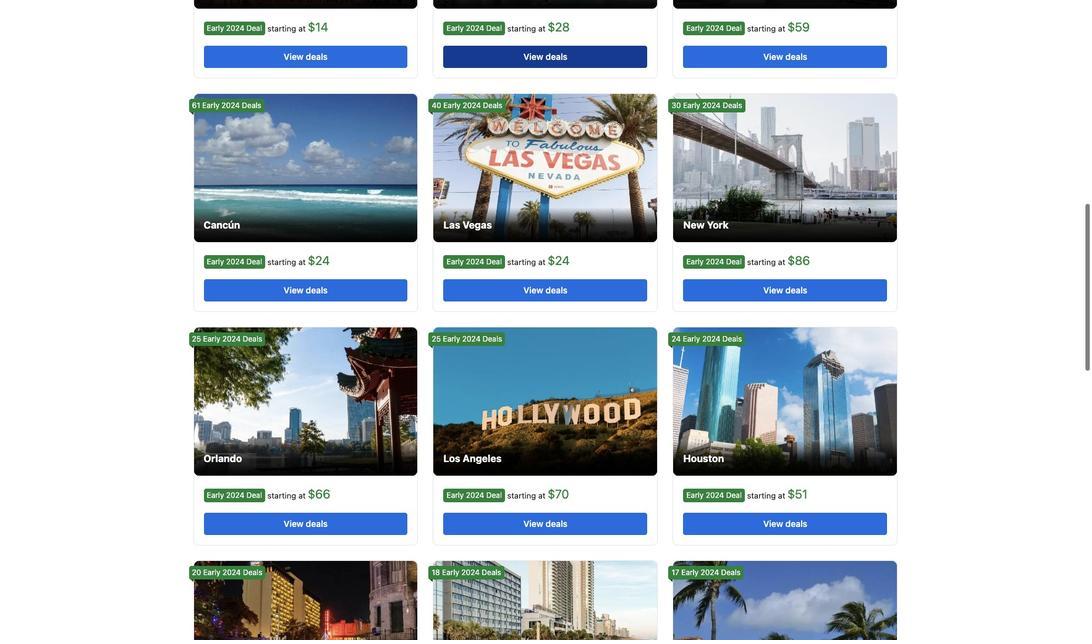 Task type: locate. For each thing, give the bounding box(es) containing it.
at inside early 2024 deal starting at $86
[[779, 257, 786, 267]]

deals for los angeles
[[546, 519, 568, 530]]

deal
[[247, 23, 262, 33], [487, 23, 502, 33], [727, 23, 742, 33], [247, 257, 262, 266], [487, 257, 502, 266], [727, 257, 742, 266], [247, 491, 262, 500], [487, 491, 502, 500], [727, 491, 742, 500]]

early inside early 2024 deal starting at $51
[[687, 491, 704, 500]]

early 2024 deal starting at $66
[[207, 487, 331, 502]]

early
[[207, 23, 224, 33], [447, 23, 464, 33], [687, 23, 704, 33], [202, 101, 220, 110], [444, 101, 461, 110], [684, 101, 701, 110], [207, 257, 224, 266], [447, 257, 464, 266], [687, 257, 704, 266], [203, 335, 220, 344], [443, 335, 461, 344], [683, 335, 701, 344], [207, 491, 224, 500], [447, 491, 464, 500], [687, 491, 704, 500], [203, 569, 221, 578], [442, 569, 460, 578], [682, 569, 699, 578]]

deal inside early 2024 deal starting at $28
[[487, 23, 502, 33]]

early 2024 deal starting at $24 for las vegas
[[447, 254, 570, 268]]

orlando image
[[194, 328, 418, 476]]

los angeles image
[[434, 328, 658, 476]]

at for orlando
[[299, 491, 306, 501]]

0 horizontal spatial early 2024 deal starting at $24
[[207, 254, 330, 268]]

deals for los angeles
[[483, 335, 502, 344]]

starting inside 'early 2024 deal starting at $70'
[[508, 491, 536, 501]]

view deals for new york
[[764, 285, 808, 296]]

cancún
[[204, 220, 240, 231]]

view for cancún
[[284, 285, 304, 296]]

deal inside early 2024 deal starting at $86
[[727, 257, 742, 266]]

early 2024 deal starting at $14
[[207, 20, 328, 34]]

2024 inside early 2024 deal starting at $66
[[226, 491, 245, 500]]

starting inside early 2024 deal starting at $51
[[748, 491, 776, 501]]

new york link
[[674, 94, 898, 242]]

at inside early 2024 deal starting at $51
[[779, 491, 786, 501]]

1 early 2024 deal starting at $24 from the left
[[207, 254, 330, 268]]

view deals for cancún
[[284, 285, 328, 296]]

$24 for cancún
[[308, 254, 330, 268]]

2 early 2024 deal starting at $24 from the left
[[447, 254, 570, 268]]

deals for houston
[[786, 519, 808, 530]]

25 for $70
[[432, 335, 441, 344]]

at
[[299, 24, 306, 33], [539, 24, 546, 33], [779, 24, 786, 33], [299, 257, 306, 267], [539, 257, 546, 267], [779, 257, 786, 267], [299, 491, 306, 501], [539, 491, 546, 501], [779, 491, 786, 501]]

25 early 2024 deals
[[192, 335, 262, 344], [432, 335, 502, 344]]

at for houston
[[779, 491, 786, 501]]

2 25 from the left
[[432, 335, 441, 344]]

starting inside early 2024 deal starting at $86
[[748, 257, 776, 267]]

view deals link for los angeles
[[444, 513, 648, 536]]

2024
[[226, 23, 245, 33], [466, 23, 485, 33], [706, 23, 725, 33], [222, 101, 240, 110], [463, 101, 481, 110], [703, 101, 721, 110], [226, 257, 245, 266], [466, 257, 485, 266], [706, 257, 725, 266], [223, 335, 241, 344], [463, 335, 481, 344], [703, 335, 721, 344], [226, 491, 245, 500], [466, 491, 485, 500], [706, 491, 725, 500], [223, 569, 241, 578], [462, 569, 480, 578], [701, 569, 720, 578]]

view deals link
[[204, 46, 408, 68], [444, 46, 648, 68], [684, 46, 888, 68], [204, 280, 408, 302], [444, 280, 648, 302], [684, 280, 888, 302], [204, 513, 408, 536], [444, 513, 648, 536], [684, 513, 888, 536]]

houston
[[684, 453, 725, 465]]

1 horizontal spatial 25 early 2024 deals
[[432, 335, 502, 344]]

view deals link for houston
[[684, 513, 888, 536]]

1 horizontal spatial 25
[[432, 335, 441, 344]]

starting inside early 2024 deal starting at $66
[[268, 491, 296, 501]]

york
[[707, 220, 729, 231]]

$24
[[308, 254, 330, 268], [548, 254, 570, 268]]

early inside 'early 2024 deal starting at $70'
[[447, 491, 464, 500]]

1 25 early 2024 deals from the left
[[192, 335, 262, 344]]

17 early 2024 deals
[[672, 569, 741, 578]]

2024 inside early 2024 deal starting at $86
[[706, 257, 725, 266]]

$28
[[548, 20, 570, 34]]

deal for las vegas
[[487, 257, 502, 266]]

0 horizontal spatial $24
[[308, 254, 330, 268]]

deal inside early 2024 deal starting at $51
[[727, 491, 742, 500]]

at for las vegas
[[539, 257, 546, 267]]

houston image
[[674, 328, 898, 476]]

at inside "early 2024 deal starting at $59"
[[779, 24, 786, 33]]

at inside early 2024 deal starting at $14
[[299, 24, 306, 33]]

early inside early 2024 deal starting at $66
[[207, 491, 224, 500]]

2 $24 from the left
[[548, 254, 570, 268]]

30
[[672, 101, 681, 110]]

deals for cancún
[[306, 285, 328, 296]]

orlando link
[[194, 328, 418, 476]]

at inside 'early 2024 deal starting at $70'
[[539, 491, 546, 501]]

deal inside early 2024 deal starting at $66
[[247, 491, 262, 500]]

deal inside 'early 2024 deal starting at $70'
[[487, 491, 502, 500]]

view deals link for las vegas
[[444, 280, 648, 302]]

1 horizontal spatial early 2024 deal starting at $24
[[447, 254, 570, 268]]

view for los angeles
[[524, 519, 544, 530]]

early 2024 deal starting at $24 down 'cancún'
[[207, 254, 330, 268]]

0 horizontal spatial 25 early 2024 deals
[[192, 335, 262, 344]]

1 $24 from the left
[[308, 254, 330, 268]]

angeles
[[463, 453, 502, 465]]

deals for cancún
[[242, 101, 262, 110]]

view deals link for orlando
[[204, 513, 408, 536]]

new
[[684, 220, 705, 231]]

2024 inside "early 2024 deal starting at $59"
[[706, 23, 725, 33]]

deals
[[242, 101, 262, 110], [483, 101, 503, 110], [723, 101, 743, 110], [243, 335, 262, 344], [483, 335, 502, 344], [723, 335, 743, 344], [243, 569, 263, 578], [482, 569, 502, 578], [722, 569, 741, 578]]

25 early 2024 deals for $66
[[192, 335, 262, 344]]

25 for $66
[[192, 335, 201, 344]]

early 2024 deal starting at $24
[[207, 254, 330, 268], [447, 254, 570, 268]]

1 horizontal spatial $24
[[548, 254, 570, 268]]

deals
[[306, 51, 328, 62], [546, 51, 568, 62], [786, 51, 808, 62], [306, 285, 328, 296], [546, 285, 568, 296], [786, 285, 808, 296], [306, 519, 328, 530], [546, 519, 568, 530], [786, 519, 808, 530]]

early 2024 deal starting at $86
[[687, 254, 811, 268]]

new york image
[[674, 94, 898, 242]]

view deals
[[284, 51, 328, 62], [524, 51, 568, 62], [764, 51, 808, 62], [284, 285, 328, 296], [524, 285, 568, 296], [764, 285, 808, 296], [284, 519, 328, 530], [524, 519, 568, 530], [764, 519, 808, 530]]

2 25 early 2024 deals from the left
[[432, 335, 502, 344]]

25
[[192, 335, 201, 344], [432, 335, 441, 344]]

early 2024 deal starting at $28
[[447, 20, 570, 34]]

18 early 2024 deals
[[432, 569, 502, 578]]

at inside early 2024 deal starting at $66
[[299, 491, 306, 501]]

at for new york
[[779, 257, 786, 267]]

61 early 2024 deals
[[192, 101, 262, 110]]

30 early 2024 deals
[[672, 101, 743, 110]]

myrtle beach image
[[434, 562, 658, 641]]

orlando
[[204, 453, 242, 465]]

40 early 2024 deals
[[432, 101, 503, 110]]

24
[[672, 335, 681, 344]]

2024 inside early 2024 deal starting at $28
[[466, 23, 485, 33]]

0 horizontal spatial 25
[[192, 335, 201, 344]]

view
[[284, 51, 304, 62], [524, 51, 544, 62], [764, 51, 784, 62], [284, 285, 304, 296], [524, 285, 544, 296], [764, 285, 784, 296], [284, 519, 304, 530], [524, 519, 544, 530], [764, 519, 784, 530]]

early 2024 deal starting at $24 down vegas
[[447, 254, 570, 268]]

$51
[[788, 487, 808, 502]]

1 25 from the left
[[192, 335, 201, 344]]

starting
[[268, 24, 296, 33], [508, 24, 536, 33], [748, 24, 776, 33], [268, 257, 296, 267], [508, 257, 536, 267], [748, 257, 776, 267], [268, 491, 296, 501], [508, 491, 536, 501], [748, 491, 776, 501]]

deal for cancún
[[247, 257, 262, 266]]

$14
[[308, 20, 328, 34]]

cancún image
[[194, 94, 418, 242]]

starting for los angeles
[[508, 491, 536, 501]]

early 2024 deal starting at $59
[[687, 20, 810, 34]]



Task type: describe. For each thing, give the bounding box(es) containing it.
starting inside early 2024 deal starting at $14
[[268, 24, 296, 33]]

early 2024 deal starting at $51
[[687, 487, 808, 502]]

$24 for las vegas
[[548, 254, 570, 268]]

starting for cancún
[[268, 257, 296, 267]]

las
[[444, 220, 461, 231]]

view deals link for new york
[[684, 280, 888, 302]]

at inside early 2024 deal starting at $28
[[539, 24, 546, 33]]

view deals for las vegas
[[524, 285, 568, 296]]

view deals for orlando
[[284, 519, 328, 530]]

cancún link
[[194, 94, 418, 242]]

deal inside early 2024 deal starting at $14
[[247, 23, 262, 33]]

early 2024 deal starting at $24 for cancún
[[207, 254, 330, 268]]

starting for houston
[[748, 491, 776, 501]]

starting for las vegas
[[508, 257, 536, 267]]

early 2024 deal starting at $70
[[447, 487, 570, 502]]

$59
[[788, 20, 810, 34]]

deals for las vegas
[[546, 285, 568, 296]]

2024 inside 'early 2024 deal starting at $70'
[[466, 491, 485, 500]]

deals for new york
[[723, 101, 743, 110]]

view for las vegas
[[524, 285, 544, 296]]

25 early 2024 deals for $70
[[432, 335, 502, 344]]

61
[[192, 101, 200, 110]]

at for los angeles
[[539, 491, 546, 501]]

las vegas link
[[434, 94, 658, 242]]

starting inside "early 2024 deal starting at $59"
[[748, 24, 776, 33]]

starting for orlando
[[268, 491, 296, 501]]

early inside early 2024 deal starting at $86
[[687, 257, 704, 266]]

2024 inside early 2024 deal starting at $14
[[226, 23, 245, 33]]

view for houston
[[764, 519, 784, 530]]

deal inside "early 2024 deal starting at $59"
[[727, 23, 742, 33]]

los
[[444, 453, 461, 465]]

view deals link for cancún
[[204, 280, 408, 302]]

deal for los angeles
[[487, 491, 502, 500]]

18
[[432, 569, 440, 578]]

view deals for los angeles
[[524, 519, 568, 530]]

las vegas image
[[434, 94, 658, 242]]

miami beach image
[[674, 562, 898, 641]]

view deals for houston
[[764, 519, 808, 530]]

deals for las vegas
[[483, 101, 503, 110]]

20 early 2024 deals
[[192, 569, 263, 578]]

starting for new york
[[748, 257, 776, 267]]

los angeles link
[[434, 328, 658, 476]]

$66
[[308, 487, 331, 502]]

los angeles
[[444, 453, 502, 465]]

40
[[432, 101, 442, 110]]

view for orlando
[[284, 519, 304, 530]]

houston link
[[674, 328, 898, 476]]

view for new york
[[764, 285, 784, 296]]

early inside early 2024 deal starting at $28
[[447, 23, 464, 33]]

deals for new york
[[786, 285, 808, 296]]

early inside early 2024 deal starting at $14
[[207, 23, 224, 33]]

2024 inside early 2024 deal starting at $51
[[706, 491, 725, 500]]

24 early 2024 deals
[[672, 335, 743, 344]]

$86
[[788, 254, 811, 268]]

las vegas
[[444, 220, 492, 231]]

starting inside early 2024 deal starting at $28
[[508, 24, 536, 33]]

deal for orlando
[[247, 491, 262, 500]]

new york
[[684, 220, 729, 231]]

deal for new york
[[727, 257, 742, 266]]

san antonio image
[[194, 562, 418, 641]]

deal for houston
[[727, 491, 742, 500]]

deals for orlando
[[306, 519, 328, 530]]

17
[[672, 569, 680, 578]]

early inside "early 2024 deal starting at $59"
[[687, 23, 704, 33]]

deals for houston
[[723, 335, 743, 344]]

at for cancún
[[299, 257, 306, 267]]

vegas
[[463, 220, 492, 231]]

$70
[[548, 487, 570, 502]]

20
[[192, 569, 201, 578]]

deals for orlando
[[243, 335, 262, 344]]



Task type: vqa. For each thing, say whether or not it's contained in the screenshot.
resolution
no



